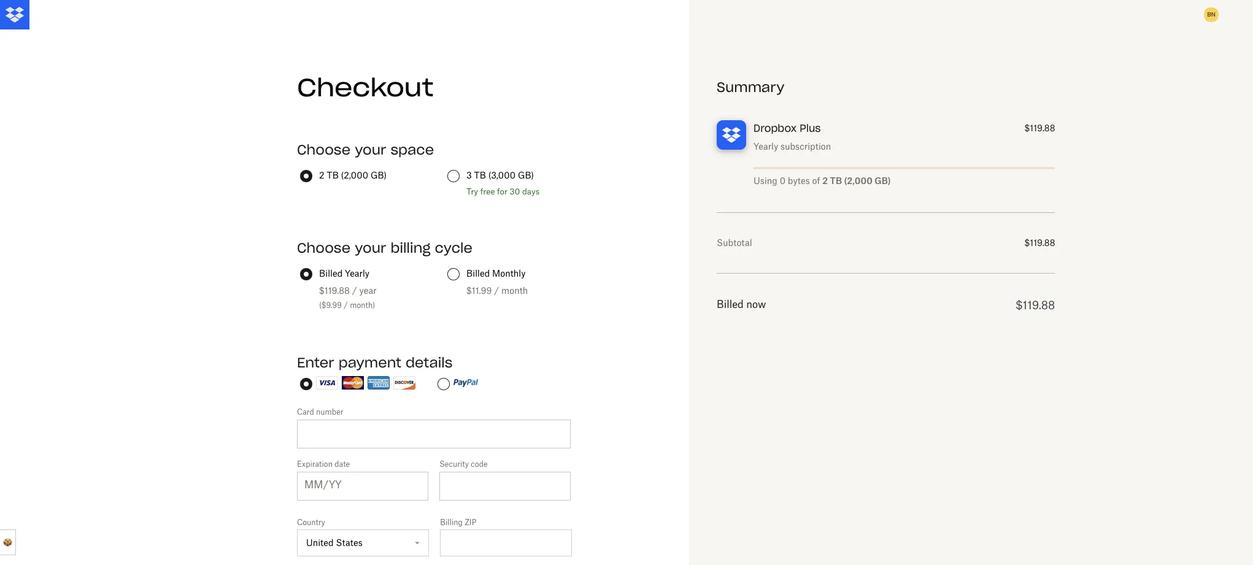Task type: describe. For each thing, give the bounding box(es) containing it.
using 0 bytes of 2 tb (2,000 gb)
[[754, 176, 891, 186]]

subtotal
[[717, 238, 753, 248]]

choose for choose your space
[[297, 141, 351, 158]]

billed now
[[717, 298, 766, 311]]

(2,000 inside 'summary' list
[[845, 176, 873, 186]]

$11.99 / month radio
[[448, 268, 460, 281]]

0
[[780, 176, 786, 186]]

tb inside 'summary' list
[[831, 176, 843, 186]]

gb) for 3 tb (3,000 gb)
[[518, 170, 534, 181]]

/ for year
[[352, 286, 357, 296]]

space
[[391, 141, 434, 158]]

choose your billing cycle
[[297, 239, 473, 257]]

0 horizontal spatial 2
[[319, 170, 325, 181]]

progress bar inside 'summary' list
[[754, 167, 1056, 169]]

$11.99
[[467, 286, 492, 296]]

dropbox
[[754, 122, 797, 134]]

checkout
[[297, 72, 434, 103]]

month
[[502, 286, 528, 296]]

billed for billed now
[[717, 298, 744, 311]]

try free for 30 days
[[467, 187, 540, 197]]

cycle
[[435, 239, 473, 257]]

billing
[[440, 518, 463, 527]]

using
[[754, 176, 778, 186]]

yearly subscription
[[754, 141, 832, 152]]

of
[[813, 176, 821, 186]]

$11.99 / month
[[467, 286, 528, 296]]

Billing ZIP text field
[[440, 530, 572, 557]]

your for space
[[355, 141, 387, 158]]

discover image
[[394, 377, 416, 390]]

summary
[[717, 79, 785, 96]]

$119.88 inside $119.88 / year ($9.99 / month)
[[319, 286, 350, 296]]

details
[[406, 354, 453, 372]]

billing
[[391, 239, 431, 257]]

days
[[523, 187, 540, 197]]

month)
[[350, 301, 375, 310]]

gb) inside 'summary' list
[[875, 176, 891, 186]]

billed yearly
[[319, 268, 370, 279]]

choose for choose your billing cycle
[[297, 239, 351, 257]]

3
[[467, 170, 472, 181]]

0 horizontal spatial /
[[344, 301, 348, 310]]

3 tb (3,000 gb)
[[467, 170, 534, 181]]

30
[[510, 187, 520, 197]]

Billed Yearly radio
[[300, 268, 313, 281]]

gb) for 2 tb (2,000 gb)
[[371, 170, 387, 181]]

payment
[[339, 354, 402, 372]]

$119.88 / year ($9.99 / month)
[[319, 286, 377, 310]]

visa image
[[316, 377, 338, 390]]

paypal image
[[454, 379, 478, 388]]

billed monthly
[[467, 268, 526, 279]]

choose your space
[[297, 141, 434, 158]]

subscription
[[781, 141, 832, 152]]

tb for 3
[[474, 170, 486, 181]]



Task type: locate. For each thing, give the bounding box(es) containing it.
choose
[[297, 141, 351, 158], [297, 239, 351, 257]]

1 horizontal spatial 2
[[823, 176, 829, 186]]

dropbox plus
[[754, 122, 821, 134]]

/
[[352, 286, 357, 296], [495, 286, 499, 296], [344, 301, 348, 310]]

enter payment details
[[297, 354, 453, 372]]

enter
[[297, 354, 334, 372]]

monthly
[[493, 268, 526, 279]]

billed for billed yearly
[[319, 268, 343, 279]]

2 horizontal spatial gb)
[[875, 176, 891, 186]]

2 TB (2,000 GB) radio
[[300, 170, 313, 182]]

1 horizontal spatial gb)
[[518, 170, 534, 181]]

try
[[467, 187, 478, 197]]

bytes
[[788, 176, 810, 186]]

1 horizontal spatial tb
[[474, 170, 486, 181]]

0 vertical spatial your
[[355, 141, 387, 158]]

(2,000
[[341, 170, 369, 181], [845, 176, 873, 186]]

yearly
[[754, 141, 779, 152], [345, 268, 370, 279]]

1 horizontal spatial (2,000
[[845, 176, 873, 186]]

0 horizontal spatial tb
[[327, 170, 339, 181]]

2
[[319, 170, 325, 181], [823, 176, 829, 186]]

0 horizontal spatial billed
[[319, 268, 343, 279]]

None radio
[[438, 378, 450, 391]]

1 horizontal spatial yearly
[[754, 141, 779, 152]]

1 vertical spatial choose
[[297, 239, 351, 257]]

0 horizontal spatial (2,000
[[341, 170, 369, 181]]

billed
[[319, 268, 343, 279], [467, 268, 490, 279], [717, 298, 744, 311]]

/ left year
[[352, 286, 357, 296]]

plus
[[800, 122, 821, 134]]

tb for 2
[[327, 170, 339, 181]]

3 TB (3,000 GB) radio
[[448, 170, 460, 182]]

0 vertical spatial yearly
[[754, 141, 779, 152]]

None radio
[[300, 378, 313, 391]]

/ right ($9.99
[[344, 301, 348, 310]]

zip
[[465, 518, 477, 527]]

$119.88
[[1025, 123, 1056, 133], [1025, 238, 1056, 248], [319, 286, 350, 296], [1016, 298, 1056, 312]]

(3,000
[[489, 170, 516, 181]]

gb)
[[371, 170, 387, 181], [518, 170, 534, 181], [875, 176, 891, 186]]

your for billing
[[355, 239, 387, 257]]

option group
[[295, 376, 599, 407]]

0 vertical spatial choose
[[297, 141, 351, 158]]

now
[[747, 298, 766, 311]]

0 horizontal spatial gb)
[[371, 170, 387, 181]]

free
[[481, 187, 495, 197]]

bn button
[[1202, 5, 1222, 25]]

progress bar
[[754, 167, 1056, 169]]

yearly inside 'summary' list
[[754, 141, 779, 152]]

billed right billed yearly "option"
[[319, 268, 343, 279]]

2 tb (2,000 gb)
[[319, 170, 387, 181]]

/ down billed monthly
[[495, 286, 499, 296]]

1 choose from the top
[[297, 141, 351, 158]]

your up 2 tb (2,000 gb)
[[355, 141, 387, 158]]

1 horizontal spatial billed
[[467, 268, 490, 279]]

2 inside 'summary' list
[[823, 176, 829, 186]]

yearly down dropbox
[[754, 141, 779, 152]]

tb right 2 tb (2,000 gb) radio
[[327, 170, 339, 181]]

mastercard image
[[342, 377, 364, 390]]

tb right of at the top of page
[[831, 176, 843, 186]]

2 horizontal spatial billed
[[717, 298, 744, 311]]

2 choose from the top
[[297, 239, 351, 257]]

country
[[297, 518, 325, 527]]

choose up 2 tb (2,000 gb) radio
[[297, 141, 351, 158]]

year
[[360, 286, 377, 296]]

(2,000 right of at the top of page
[[845, 176, 873, 186]]

summary list
[[717, 79, 1056, 316]]

amex image
[[368, 377, 390, 390]]

your
[[355, 141, 387, 158], [355, 239, 387, 257]]

tb
[[327, 170, 339, 181], [474, 170, 486, 181], [831, 176, 843, 186]]

your up billed yearly
[[355, 239, 387, 257]]

billing zip
[[440, 518, 477, 527]]

choose up billed yearly "option"
[[297, 239, 351, 257]]

tb right 3
[[474, 170, 486, 181]]

2 right of at the top of page
[[823, 176, 829, 186]]

/ for month
[[495, 286, 499, 296]]

yearly up year
[[345, 268, 370, 279]]

billed up $11.99
[[467, 268, 490, 279]]

2 right 2 tb (2,000 gb) radio
[[319, 170, 325, 181]]

0 horizontal spatial yearly
[[345, 268, 370, 279]]

2 your from the top
[[355, 239, 387, 257]]

2 horizontal spatial tb
[[831, 176, 843, 186]]

1 horizontal spatial /
[[352, 286, 357, 296]]

1 vertical spatial yearly
[[345, 268, 370, 279]]

1 your from the top
[[355, 141, 387, 158]]

billed inside 'summary' list
[[717, 298, 744, 311]]

($9.99
[[319, 301, 342, 310]]

for
[[497, 187, 508, 197]]

bn
[[1208, 10, 1216, 18]]

billed left now
[[717, 298, 744, 311]]

billed for billed monthly
[[467, 268, 490, 279]]

2 horizontal spatial /
[[495, 286, 499, 296]]

(2,000 down choose your space
[[341, 170, 369, 181]]

1 vertical spatial your
[[355, 239, 387, 257]]



Task type: vqa. For each thing, say whether or not it's contained in the screenshot.
Paypal ICON
yes



